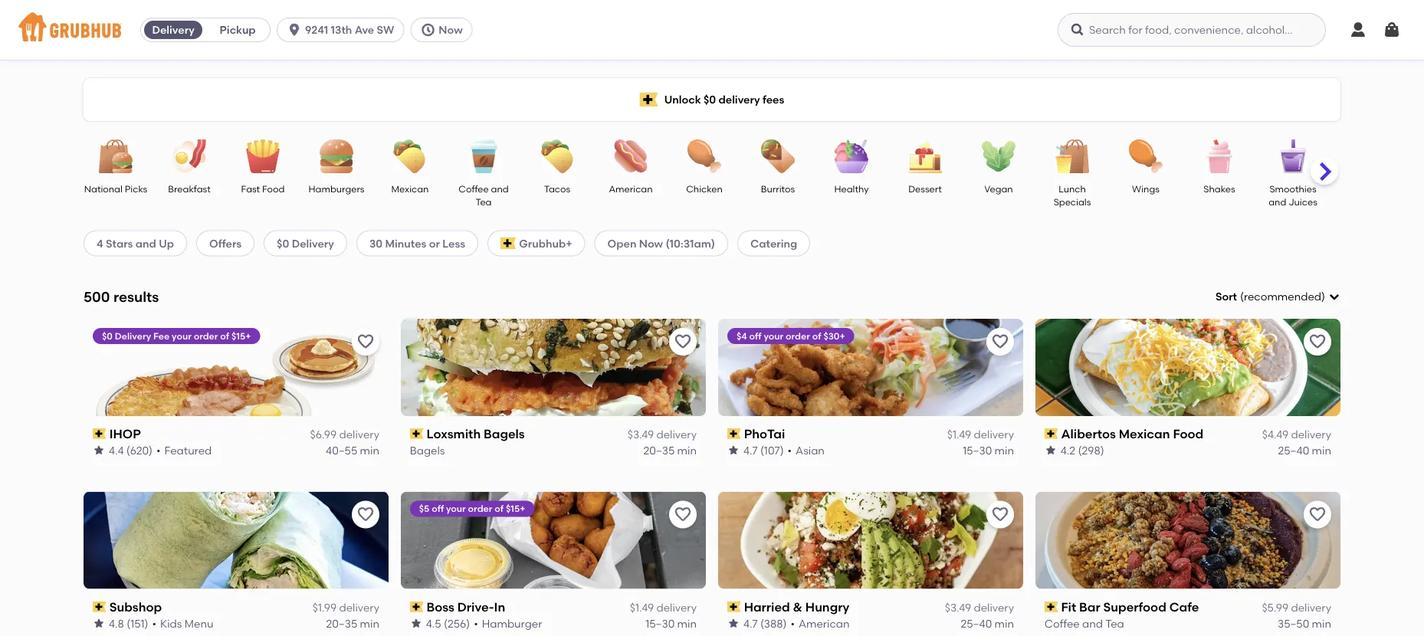 Task type: describe. For each thing, give the bounding box(es) containing it.
0 vertical spatial $15+
[[231, 330, 251, 341]]

35–50
[[1278, 617, 1310, 630]]

sw
[[377, 23, 394, 36]]

delivery for photai
[[974, 428, 1014, 441]]

star icon image for photai
[[728, 444, 740, 457]]

star icon image for harried & hungry
[[728, 618, 740, 630]]

grubhub+
[[519, 237, 572, 250]]

chicken
[[686, 183, 723, 194]]

4.7 (107)
[[744, 444, 784, 457]]

min for fit bar superfood cafe
[[1312, 617, 1332, 630]]

fit
[[1062, 600, 1077, 615]]

star icon image for boss drive-in
[[410, 618, 422, 630]]

• for photai
[[788, 444, 792, 457]]

min for ihop
[[360, 444, 380, 457]]

stars
[[106, 237, 133, 250]]

9241 13th ave sw
[[305, 23, 394, 36]]

$3.49 delivery for loxsmith bagels
[[628, 428, 697, 441]]

25–40 for alibertos mexican food
[[1278, 444, 1310, 457]]

1 horizontal spatial bagels
[[484, 426, 525, 441]]

kids
[[160, 617, 182, 630]]

star icon image left "4.2"
[[1045, 444, 1057, 457]]

hamburger
[[482, 617, 542, 630]]

4.2
[[1061, 444, 1076, 457]]

grubhub plus flag logo image for grubhub+
[[501, 237, 516, 250]]

tea inside coffee and tea
[[476, 197, 492, 208]]

(388)
[[760, 617, 787, 630]]

none field containing sort
[[1216, 289, 1341, 305]]

burritos image
[[751, 140, 805, 173]]

4.8
[[109, 617, 124, 630]]

0 horizontal spatial mexican
[[391, 183, 429, 194]]

$3.49 delivery for harried & hungry
[[945, 601, 1014, 614]]

photai
[[744, 426, 785, 441]]

save this restaurant image for loxsmith bagels
[[674, 333, 692, 351]]

coffee and tea image
[[457, 140, 511, 173]]

lunch specials
[[1054, 183, 1091, 208]]

delivery for subshop
[[339, 601, 380, 614]]

hamburgers image
[[310, 140, 363, 173]]

$0 delivery fee your order of $15+
[[102, 330, 251, 341]]

$5
[[419, 503, 430, 515]]

(107)
[[760, 444, 784, 457]]

and left up
[[136, 237, 156, 250]]

chicken image
[[678, 140, 731, 173]]

boss drive-in logo image
[[401, 492, 706, 589]]

delivery for boss drive-in
[[657, 601, 697, 614]]

30 minutes or less
[[370, 237, 465, 250]]

15–30 min for photai
[[963, 444, 1014, 457]]

(256)
[[444, 617, 470, 630]]

20–35 min for loxsmith bagels
[[644, 444, 697, 457]]

25–40 for harried & hungry
[[961, 617, 992, 630]]

pickup
[[220, 23, 256, 36]]

4.4
[[109, 444, 124, 457]]

specials
[[1054, 197, 1091, 208]]

delivery for loxsmith bagels
[[657, 428, 697, 441]]

up
[[159, 237, 174, 250]]

0 vertical spatial $0
[[704, 93, 716, 106]]

subscription pass image for boss drive-in
[[410, 602, 424, 613]]

35–50 min
[[1278, 617, 1332, 630]]

min for boss drive-in
[[677, 617, 697, 630]]

(620)
[[126, 444, 153, 457]]

subscription pass image for ihop
[[93, 429, 106, 439]]

min for alibertos mexican food
[[1312, 444, 1332, 457]]

featured
[[165, 444, 212, 457]]

$30+
[[824, 330, 845, 341]]

svg image inside 9241 13th ave sw button
[[287, 22, 302, 38]]

now inside now button
[[439, 23, 463, 36]]

or
[[429, 237, 440, 250]]

tacos image
[[531, 140, 584, 173]]

(10:31am)
[[666, 237, 715, 250]]

• american
[[791, 617, 850, 630]]

grubhub plus flag logo image for unlock $0 delivery fees
[[640, 92, 658, 107]]

9241
[[305, 23, 328, 36]]

open now (10:31am)
[[608, 237, 715, 250]]

menu
[[185, 617, 213, 630]]

unlock $0 delivery fees
[[664, 93, 785, 106]]

delivery for fit bar superfood cafe
[[1291, 601, 1332, 614]]

minutes
[[385, 237, 427, 250]]

offers
[[209, 237, 242, 250]]

0 vertical spatial american
[[609, 183, 653, 194]]

$5 off your order of $15+
[[419, 503, 526, 515]]

min for photai
[[995, 444, 1014, 457]]

your for boss drive-in
[[446, 503, 466, 515]]

15–30 for photai
[[963, 444, 992, 457]]

1 horizontal spatial svg image
[[1349, 21, 1368, 39]]

20–35 min for subshop
[[326, 617, 380, 630]]

$1.99
[[313, 601, 337, 614]]

order for photai
[[786, 330, 810, 341]]

bar
[[1080, 600, 1101, 615]]

20–35 for loxsmith bagels
[[644, 444, 675, 457]]

(151)
[[127, 617, 148, 630]]

0 horizontal spatial of
[[220, 330, 229, 341]]

30
[[370, 237, 383, 250]]

(
[[1241, 290, 1244, 303]]

$4 off your order of $30+
[[737, 330, 845, 341]]

$0 for $0 delivery
[[277, 237, 289, 250]]

1 horizontal spatial food
[[1174, 426, 1204, 441]]

$1.49 for photai
[[947, 428, 971, 441]]

in
[[494, 600, 506, 615]]

sort ( recommended )
[[1216, 290, 1326, 303]]

40–55 min
[[326, 444, 380, 457]]

4.7 for photai
[[744, 444, 758, 457]]

$3.49 for harried & hungry
[[945, 601, 971, 614]]

• hamburger
[[474, 617, 542, 630]]

open
[[608, 237, 637, 250]]

delivery for alibertos mexican food
[[1291, 428, 1332, 441]]

min for loxsmith bagels
[[677, 444, 697, 457]]

0 horizontal spatial order
[[194, 330, 218, 341]]

picks
[[125, 183, 147, 194]]

$1.49 delivery for boss drive-in
[[630, 601, 697, 614]]

now button
[[410, 18, 479, 42]]

subscription pass image for alibertos mexican food
[[1045, 429, 1059, 439]]

save this restaurant image for alibertos mexican food
[[1309, 333, 1327, 351]]

1 vertical spatial bagels
[[410, 444, 445, 457]]

subshop logo image
[[84, 492, 389, 589]]

$5.99 delivery
[[1262, 601, 1332, 614]]

dessert
[[909, 183, 942, 194]]

ave
[[355, 23, 374, 36]]

4.5 (256)
[[426, 617, 470, 630]]

delivery inside button
[[152, 23, 195, 36]]

4 stars and up
[[97, 237, 174, 250]]

hungry
[[806, 600, 850, 615]]

20–35 for subshop
[[326, 617, 357, 630]]

• for harried & hungry
[[791, 617, 795, 630]]

• asian
[[788, 444, 825, 457]]

tacos
[[544, 183, 570, 194]]

harried & hungry logo image
[[718, 492, 1024, 589]]

sort
[[1216, 290, 1237, 303]]

harried & hungry
[[744, 600, 850, 615]]

loxsmith
[[427, 426, 481, 441]]

delivery for $0 delivery fee your order of $15+
[[115, 330, 151, 341]]

4.2 (298)
[[1061, 444, 1105, 457]]

$1.99 delivery
[[313, 601, 380, 614]]

juices
[[1289, 197, 1318, 208]]

dessert image
[[899, 140, 952, 173]]

0 horizontal spatial svg image
[[1070, 22, 1086, 38]]

results
[[113, 288, 159, 305]]

$4.49 delivery
[[1263, 428, 1332, 441]]

alibertos mexican food logo image
[[1036, 319, 1341, 416]]



Task type: locate. For each thing, give the bounding box(es) containing it.
order left $30+ on the right of page
[[786, 330, 810, 341]]

tea
[[476, 197, 492, 208], [1106, 617, 1125, 630]]

min
[[360, 444, 380, 457], [677, 444, 697, 457], [995, 444, 1014, 457], [1312, 444, 1332, 457], [360, 617, 380, 630], [677, 617, 697, 630], [995, 617, 1014, 630], [1312, 617, 1332, 630]]

delivery for $0 delivery
[[292, 237, 334, 250]]

0 horizontal spatial grubhub plus flag logo image
[[501, 237, 516, 250]]

ihop logo image
[[84, 319, 389, 416]]

vegan image
[[972, 140, 1026, 173]]

and down coffee and tea image
[[491, 183, 509, 194]]

1 horizontal spatial mexican
[[1119, 426, 1171, 441]]

1 horizontal spatial 15–30 min
[[963, 444, 1014, 457]]

2 4.7 from the top
[[744, 617, 758, 630]]

subshop
[[109, 600, 162, 615]]

1 vertical spatial 25–40
[[961, 617, 992, 630]]

shakes image
[[1193, 140, 1247, 173]]

loxsmith bagels
[[427, 426, 525, 441]]

save this restaurant image
[[674, 333, 692, 351], [991, 333, 1010, 351], [1309, 333, 1327, 351], [674, 506, 692, 524], [1309, 506, 1327, 524]]

fast food image
[[236, 140, 290, 173]]

0 vertical spatial $3.49
[[628, 428, 654, 441]]

25–40 min for alibertos mexican food
[[1278, 444, 1332, 457]]

grubhub plus flag logo image
[[640, 92, 658, 107], [501, 237, 516, 250]]

0 horizontal spatial $15+
[[231, 330, 251, 341]]

1 horizontal spatial 25–40
[[1278, 444, 1310, 457]]

subscription pass image left ihop
[[93, 429, 106, 439]]

mexican down mexican image
[[391, 183, 429, 194]]

your right $5
[[446, 503, 466, 515]]

2 vertical spatial delivery
[[115, 330, 151, 341]]

american image
[[604, 140, 658, 173]]

and inside smoothies and juices
[[1269, 197, 1287, 208]]

star icon image left 4.5
[[410, 618, 422, 630]]

fit bar superfood cafe
[[1062, 600, 1200, 615]]

4.7
[[744, 444, 758, 457], [744, 617, 758, 630]]

None field
[[1216, 289, 1341, 305]]

2 vertical spatial $0
[[102, 330, 113, 341]]

$0 for $0 delivery fee your order of $15+
[[102, 330, 113, 341]]

$1.49 for boss drive-in
[[630, 601, 654, 614]]

0 horizontal spatial 20–35 min
[[326, 617, 380, 630]]

and down the 'bar'
[[1083, 617, 1103, 630]]

1 horizontal spatial 20–35 min
[[644, 444, 697, 457]]

1 horizontal spatial $1.49
[[947, 428, 971, 441]]

1 vertical spatial off
[[432, 503, 444, 515]]

0 horizontal spatial off
[[432, 503, 444, 515]]

coffee down fit
[[1045, 617, 1080, 630]]

main navigation navigation
[[0, 0, 1424, 60]]

$6.99 delivery
[[310, 428, 380, 441]]

delivery for ihop
[[339, 428, 380, 441]]

1 vertical spatial $15+
[[506, 503, 526, 515]]

svg image inside now button
[[420, 22, 436, 38]]

$1.49
[[947, 428, 971, 441], [630, 601, 654, 614]]

0 vertical spatial tea
[[476, 197, 492, 208]]

mexican right alibertos
[[1119, 426, 1171, 441]]

$1.49 delivery for photai
[[947, 428, 1014, 441]]

1 horizontal spatial off
[[750, 330, 762, 341]]

1 horizontal spatial 25–40 min
[[1278, 444, 1332, 457]]

0 vertical spatial food
[[262, 183, 285, 194]]

subscription pass image left loxsmith
[[410, 429, 424, 439]]

0 vertical spatial mexican
[[391, 183, 429, 194]]

off
[[750, 330, 762, 341], [432, 503, 444, 515]]

lunch specials image
[[1046, 140, 1099, 173]]

delivery left fee
[[115, 330, 151, 341]]

)
[[1322, 290, 1326, 303]]

star icon image for ihop
[[93, 444, 105, 457]]

off for boss drive-in
[[432, 503, 444, 515]]

0 vertical spatial $1.49 delivery
[[947, 428, 1014, 441]]

burritos
[[761, 183, 795, 194]]

0 horizontal spatial tea
[[476, 197, 492, 208]]

breakfast
[[168, 183, 211, 194]]

smoothies and juices
[[1269, 183, 1318, 208]]

0 horizontal spatial 15–30
[[646, 617, 675, 630]]

0 vertical spatial $3.49 delivery
[[628, 428, 697, 441]]

1 vertical spatial $3.49 delivery
[[945, 601, 1014, 614]]

delivery for harried & hungry
[[974, 601, 1014, 614]]

1 horizontal spatial tea
[[1106, 617, 1125, 630]]

13th
[[331, 23, 352, 36]]

subscription pass image
[[93, 429, 106, 439], [93, 602, 106, 613], [410, 602, 424, 613], [728, 602, 741, 613]]

0 vertical spatial 25–40
[[1278, 444, 1310, 457]]

photai  logo image
[[718, 319, 1024, 416]]

•
[[156, 444, 161, 457], [788, 444, 792, 457], [152, 617, 156, 630], [474, 617, 478, 630], [791, 617, 795, 630]]

delivery
[[152, 23, 195, 36], [292, 237, 334, 250], [115, 330, 151, 341]]

of right $5
[[495, 503, 504, 515]]

tea down fit bar superfood cafe
[[1106, 617, 1125, 630]]

now
[[439, 23, 463, 36], [639, 237, 663, 250]]

tea down coffee and tea image
[[476, 197, 492, 208]]

coffee inside coffee and tea
[[459, 183, 489, 194]]

2 horizontal spatial order
[[786, 330, 810, 341]]

food down alibertos mexican food logo
[[1174, 426, 1204, 441]]

american down "american" image at the left top of the page
[[609, 183, 653, 194]]

0 horizontal spatial food
[[262, 183, 285, 194]]

delivery button
[[141, 18, 206, 42]]

bagels down loxsmith
[[410, 444, 445, 457]]

2 horizontal spatial of
[[812, 330, 821, 341]]

0 vertical spatial $1.49
[[947, 428, 971, 441]]

15–30 min for boss drive-in
[[646, 617, 697, 630]]

1 vertical spatial 15–30
[[646, 617, 675, 630]]

fast food
[[241, 183, 285, 194]]

subscription pass image for loxsmith bagels
[[410, 429, 424, 439]]

1 vertical spatial 15–30 min
[[646, 617, 697, 630]]

25–40 min for harried & hungry
[[961, 617, 1014, 630]]

$0 delivery
[[277, 237, 334, 250]]

fee
[[153, 330, 170, 341]]

subscription pass image left alibertos
[[1045, 429, 1059, 439]]

1 vertical spatial $1.49 delivery
[[630, 601, 697, 614]]

0 vertical spatial 15–30 min
[[963, 444, 1014, 457]]

4.8 (151)
[[109, 617, 148, 630]]

save this restaurant image
[[357, 333, 375, 351], [357, 506, 375, 524], [991, 506, 1010, 524]]

1 horizontal spatial $15+
[[506, 503, 526, 515]]

9241 13th ave sw button
[[277, 18, 410, 42]]

1 horizontal spatial order
[[468, 503, 493, 515]]

mexican image
[[383, 140, 437, 173]]

off right $4
[[750, 330, 762, 341]]

loxsmith bagels logo image
[[401, 319, 706, 416]]

1 horizontal spatial 15–30
[[963, 444, 992, 457]]

off for photai
[[750, 330, 762, 341]]

• right (151)
[[152, 617, 156, 630]]

off right $5
[[432, 503, 444, 515]]

• featured
[[156, 444, 212, 457]]

4.7 (388)
[[744, 617, 787, 630]]

asian
[[796, 444, 825, 457]]

1 vertical spatial delivery
[[292, 237, 334, 250]]

500 results
[[84, 288, 159, 305]]

subscription pass image for harried & hungry
[[728, 602, 741, 613]]

0 vertical spatial off
[[750, 330, 762, 341]]

subscription pass image left fit
[[1045, 602, 1059, 613]]

subscription pass image left photai
[[728, 429, 741, 439]]

of left $30+ on the right of page
[[812, 330, 821, 341]]

15–30
[[963, 444, 992, 457], [646, 617, 675, 630]]

0 horizontal spatial bagels
[[410, 444, 445, 457]]

delivery left 'pickup'
[[152, 23, 195, 36]]

alibertos mexican food
[[1062, 426, 1204, 441]]

order right $5
[[468, 503, 493, 515]]

500
[[84, 288, 110, 305]]

0 horizontal spatial 25–40 min
[[961, 617, 1014, 630]]

save this restaurant image for harried & hungry
[[991, 506, 1010, 524]]

1 vertical spatial coffee and tea
[[1045, 617, 1125, 630]]

Search for food, convenience, alcohol... search field
[[1058, 13, 1326, 47]]

order for boss drive-in
[[468, 503, 493, 515]]

4.7 left (388)
[[744, 617, 758, 630]]

superfood
[[1104, 600, 1167, 615]]

national picks image
[[89, 140, 143, 173]]

• down harried & hungry
[[791, 617, 795, 630]]

4.4 (620)
[[109, 444, 153, 457]]

1 vertical spatial 25–40 min
[[961, 617, 1014, 630]]

lunch
[[1059, 183, 1086, 194]]

1 vertical spatial 20–35
[[326, 617, 357, 630]]

now right sw
[[439, 23, 463, 36]]

1 vertical spatial $0
[[277, 237, 289, 250]]

fit bar superfood cafe logo image
[[1036, 492, 1341, 589]]

1 horizontal spatial delivery
[[152, 23, 195, 36]]

alibertos
[[1062, 426, 1116, 441]]

wings
[[1132, 183, 1160, 194]]

$15+
[[231, 330, 251, 341], [506, 503, 526, 515]]

1 vertical spatial 4.7
[[744, 617, 758, 630]]

ihop
[[109, 426, 141, 441]]

drive-
[[458, 600, 494, 615]]

$0 right unlock
[[704, 93, 716, 106]]

mexican
[[391, 183, 429, 194], [1119, 426, 1171, 441]]

15–30 min
[[963, 444, 1014, 457], [646, 617, 697, 630]]

0 horizontal spatial delivery
[[115, 330, 151, 341]]

order right fee
[[194, 330, 218, 341]]

grubhub plus flag logo image left unlock
[[640, 92, 658, 107]]

healthy image
[[825, 140, 879, 173]]

1 vertical spatial grubhub plus flag logo image
[[501, 237, 516, 250]]

$0 right offers
[[277, 237, 289, 250]]

$3.49 delivery
[[628, 428, 697, 441], [945, 601, 1014, 614]]

star icon image left 4.8
[[93, 618, 105, 630]]

catering
[[751, 237, 798, 250]]

1 horizontal spatial $3.49 delivery
[[945, 601, 1014, 614]]

40–55
[[326, 444, 357, 457]]

smoothies and juices image
[[1267, 140, 1320, 173]]

now right open
[[639, 237, 663, 250]]

2 horizontal spatial delivery
[[292, 237, 334, 250]]

boss drive-in
[[427, 600, 506, 615]]

$4.49
[[1263, 428, 1289, 441]]

1 horizontal spatial of
[[495, 503, 504, 515]]

1 horizontal spatial 20–35
[[644, 444, 675, 457]]

20–35 min
[[644, 444, 697, 457], [326, 617, 380, 630]]

1 vertical spatial now
[[639, 237, 663, 250]]

your right fee
[[172, 330, 191, 341]]

coffee and tea down the 'bar'
[[1045, 617, 1125, 630]]

1 vertical spatial american
[[799, 617, 850, 630]]

1 vertical spatial $3.49
[[945, 601, 971, 614]]

star icon image
[[93, 444, 105, 457], [728, 444, 740, 457], [1045, 444, 1057, 457], [93, 618, 105, 630], [410, 618, 422, 630], [728, 618, 740, 630]]

0 vertical spatial coffee and tea
[[459, 183, 509, 208]]

• kids menu
[[152, 617, 213, 630]]

1 horizontal spatial $3.49
[[945, 601, 971, 614]]

subscription pass image for subshop
[[93, 602, 106, 613]]

0 horizontal spatial $1.49
[[630, 601, 654, 614]]

4.7 left (107)
[[744, 444, 758, 457]]

1 horizontal spatial $0
[[277, 237, 289, 250]]

subscription pass image left boss
[[410, 602, 424, 613]]

0 horizontal spatial your
[[172, 330, 191, 341]]

• right (620)
[[156, 444, 161, 457]]

and down smoothies
[[1269, 197, 1287, 208]]

your for photai
[[764, 330, 784, 341]]

0 vertical spatial 25–40 min
[[1278, 444, 1332, 457]]

0 horizontal spatial american
[[609, 183, 653, 194]]

0 vertical spatial 20–35
[[644, 444, 675, 457]]

svg image
[[1383, 21, 1401, 39], [287, 22, 302, 38], [420, 22, 436, 38], [1329, 291, 1341, 303]]

0 horizontal spatial coffee and tea
[[459, 183, 509, 208]]

fast
[[241, 183, 260, 194]]

0 horizontal spatial 20–35
[[326, 617, 357, 630]]

1 horizontal spatial coffee and tea
[[1045, 617, 1125, 630]]

subscription pass image left subshop
[[93, 602, 106, 613]]

min for harried & hungry
[[995, 617, 1014, 630]]

4.7 for harried & hungry
[[744, 617, 758, 630]]

1 horizontal spatial coffee
[[1045, 617, 1080, 630]]

1 horizontal spatial your
[[446, 503, 466, 515]]

grubhub plus flag logo image left grubhub+
[[501, 237, 516, 250]]

smoothies
[[1270, 183, 1317, 194]]

1 vertical spatial mexican
[[1119, 426, 1171, 441]]

order
[[194, 330, 218, 341], [786, 330, 810, 341], [468, 503, 493, 515]]

star icon image left 4.7 (388)
[[728, 618, 740, 630]]

min for subshop
[[360, 617, 380, 630]]

0 horizontal spatial $0
[[102, 330, 113, 341]]

american
[[609, 183, 653, 194], [799, 617, 850, 630]]

of for boss drive-in
[[495, 503, 504, 515]]

svg image
[[1349, 21, 1368, 39], [1070, 22, 1086, 38]]

$6.99
[[310, 428, 337, 441]]

boss
[[427, 600, 455, 615]]

american down 'hungry'
[[799, 617, 850, 630]]

delivery
[[719, 93, 760, 106], [339, 428, 380, 441], [657, 428, 697, 441], [974, 428, 1014, 441], [1291, 428, 1332, 441], [339, 601, 380, 614], [657, 601, 697, 614], [974, 601, 1014, 614], [1291, 601, 1332, 614]]

2 horizontal spatial your
[[764, 330, 784, 341]]

$0 down 500
[[102, 330, 113, 341]]

0 horizontal spatial 25–40
[[961, 617, 992, 630]]

subscription pass image for photai
[[728, 429, 741, 439]]

food right fast
[[262, 183, 285, 194]]

of right fee
[[220, 330, 229, 341]]

coffee and tea
[[459, 183, 509, 208], [1045, 617, 1125, 630]]

national picks
[[84, 183, 147, 194]]

save this restaurant image for subshop
[[357, 506, 375, 524]]

1 horizontal spatial now
[[639, 237, 663, 250]]

subscription pass image left harried
[[728, 602, 741, 613]]

15–30 for boss drive-in
[[646, 617, 675, 630]]

hamburgers
[[309, 183, 365, 194]]

bagels right loxsmith
[[484, 426, 525, 441]]

shakes
[[1204, 183, 1236, 194]]

fees
[[763, 93, 785, 106]]

0 horizontal spatial coffee
[[459, 183, 489, 194]]

breakfast image
[[163, 140, 216, 173]]

subscription pass image for fit bar superfood cafe
[[1045, 602, 1059, 613]]

0 vertical spatial grubhub plus flag logo image
[[640, 92, 658, 107]]

and inside coffee and tea
[[491, 183, 509, 194]]

coffee and tea down coffee and tea image
[[459, 183, 509, 208]]

unlock
[[664, 93, 701, 106]]

1 4.7 from the top
[[744, 444, 758, 457]]

less
[[443, 237, 465, 250]]

4.5
[[426, 617, 442, 630]]

0 horizontal spatial $1.49 delivery
[[630, 601, 697, 614]]

star icon image left 4.7 (107)
[[728, 444, 740, 457]]

• for ihop
[[156, 444, 161, 457]]

2 horizontal spatial $0
[[704, 93, 716, 106]]

• for boss drive-in
[[474, 617, 478, 630]]

$5.99
[[1262, 601, 1289, 614]]

pickup button
[[206, 18, 270, 42]]

0 vertical spatial coffee
[[459, 183, 489, 194]]

national
[[84, 183, 123, 194]]

25–40 min
[[1278, 444, 1332, 457], [961, 617, 1014, 630]]

0 horizontal spatial now
[[439, 23, 463, 36]]

your right $4
[[764, 330, 784, 341]]

1 vertical spatial 20–35 min
[[326, 617, 380, 630]]

0 vertical spatial 20–35 min
[[644, 444, 697, 457]]

(298)
[[1079, 444, 1105, 457]]

wings image
[[1119, 140, 1173, 173]]

&
[[793, 600, 803, 615]]

star icon image left the 4.4
[[93, 444, 105, 457]]

• right (107)
[[788, 444, 792, 457]]

0 horizontal spatial $3.49 delivery
[[628, 428, 697, 441]]

subscription pass image
[[410, 429, 424, 439], [728, 429, 741, 439], [1045, 429, 1059, 439], [1045, 602, 1059, 613]]

$3.49 for loxsmith bagels
[[628, 428, 654, 441]]

• for subshop
[[152, 617, 156, 630]]

coffee down coffee and tea image
[[459, 183, 489, 194]]

1 horizontal spatial $1.49 delivery
[[947, 428, 1014, 441]]

delivery down hamburgers
[[292, 237, 334, 250]]

star icon image for subshop
[[93, 618, 105, 630]]

1 vertical spatial $1.49
[[630, 601, 654, 614]]

0 vertical spatial now
[[439, 23, 463, 36]]

0 horizontal spatial $3.49
[[628, 428, 654, 441]]

save this restaurant image for fit bar superfood cafe
[[1309, 506, 1327, 524]]

$4
[[737, 330, 747, 341]]

1 horizontal spatial american
[[799, 617, 850, 630]]

• down the drive-
[[474, 617, 478, 630]]

of for photai
[[812, 330, 821, 341]]



Task type: vqa. For each thing, say whether or not it's contained in the screenshot.
Chicken
yes



